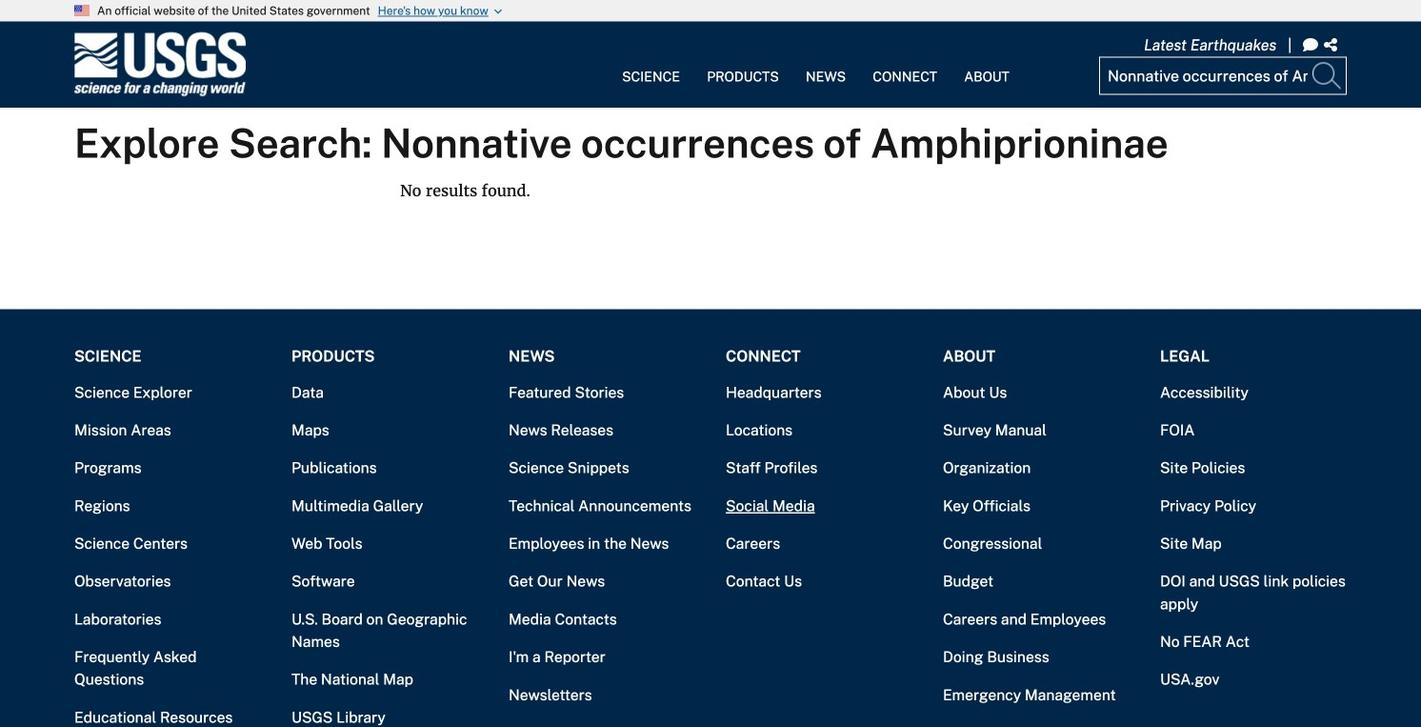 Task type: locate. For each thing, give the bounding box(es) containing it.
menu item
[[609, 32, 694, 97], [694, 32, 793, 97], [793, 32, 860, 97], [860, 32, 951, 97], [951, 32, 1023, 97]]

footer
[[0, 271, 1422, 727]]

1 menu item from the left
[[609, 32, 694, 97]]

2 menu item from the left
[[694, 32, 793, 97]]

home image
[[74, 32, 246, 97]]

live webchat image
[[1304, 37, 1319, 53]]

4 menu item from the left
[[860, 32, 951, 97]]

menu
[[609, 32, 1023, 97]]

share social media image
[[1325, 37, 1342, 53]]

3 menu item from the left
[[793, 32, 860, 97]]



Task type: describe. For each thing, give the bounding box(es) containing it.
Input text field
[[1100, 57, 1347, 95]]

5 menu item from the left
[[951, 32, 1023, 97]]

u.s. flag image
[[74, 5, 90, 16]]

Search submit
[[1309, 57, 1347, 95]]



